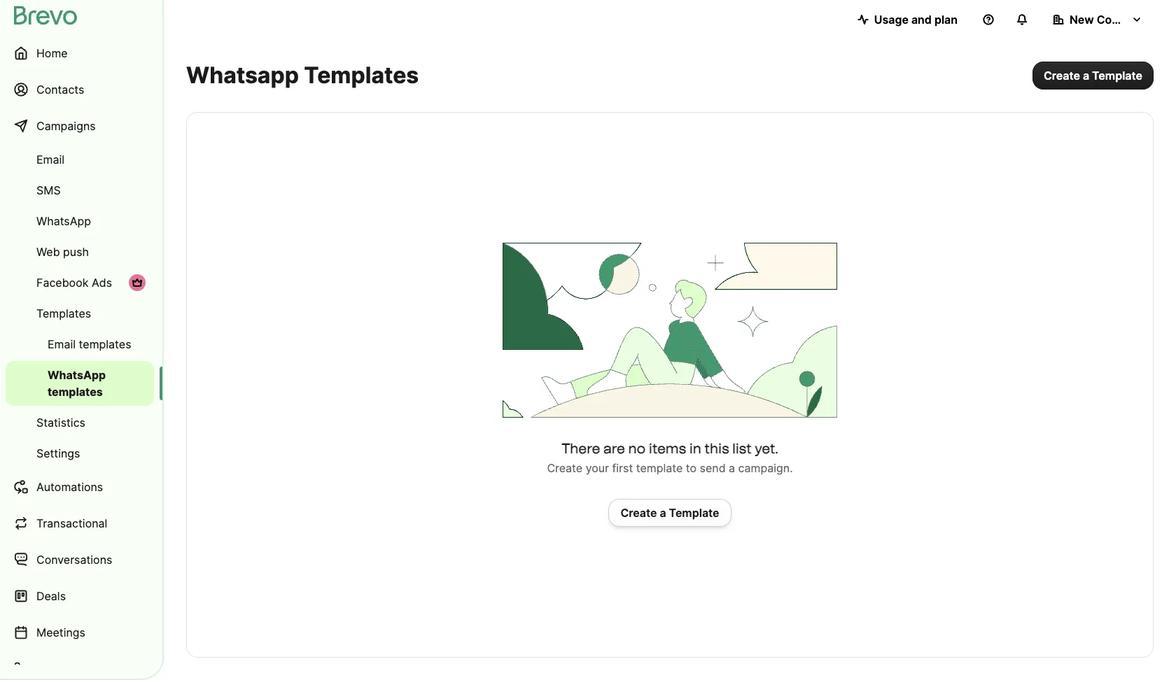 Task type: describe. For each thing, give the bounding box(es) containing it.
a inside there are no items in this list yet. create your first template to send a campaign.
[[729, 462, 735, 476]]

deals
[[36, 590, 66, 604]]

to
[[686, 462, 697, 476]]

0 vertical spatial create a template button
[[1033, 62, 1154, 90]]

web push link
[[6, 238, 154, 266]]

statistics
[[36, 416, 85, 430]]

transactional link
[[6, 507, 154, 541]]

items
[[649, 440, 686, 457]]

0 vertical spatial templates
[[304, 62, 419, 89]]

new company button
[[1042, 6, 1154, 34]]

email templates link
[[6, 331, 154, 359]]

whatsapp for whatsapp templates
[[48, 368, 106, 382]]

facebook ads
[[36, 276, 112, 290]]

2 vertical spatial create
[[621, 506, 657, 520]]

sms
[[36, 183, 61, 197]]

contacts
[[36, 83, 84, 97]]

facebook
[[36, 276, 89, 290]]

usage and plan
[[874, 13, 958, 27]]

campaigns
[[36, 119, 96, 133]]

this
[[705, 440, 729, 457]]

automations
[[36, 480, 103, 494]]

facebook ads link
[[6, 269, 154, 297]]

contacts link
[[6, 73, 154, 106]]

templates for whatsapp templates
[[48, 385, 103, 399]]

email for email
[[36, 153, 64, 167]]

whatsapp templates
[[48, 368, 106, 399]]

0 vertical spatial create
[[1044, 69, 1081, 83]]

there
[[562, 440, 600, 457]]

template
[[636, 462, 683, 476]]

and
[[912, 13, 932, 27]]

conversations
[[36, 553, 112, 567]]

0 horizontal spatial templates
[[36, 307, 91, 321]]

whatsapp link
[[6, 207, 154, 235]]

settings
[[36, 447, 80, 461]]

send
[[700, 462, 726, 476]]

whatsapp templates
[[186, 62, 419, 89]]

ads
[[92, 276, 112, 290]]

meetings link
[[6, 616, 154, 650]]

left___rvooi image
[[132, 277, 143, 289]]

usage
[[874, 13, 909, 27]]



Task type: locate. For each thing, give the bounding box(es) containing it.
create a template
[[1044, 69, 1143, 83], [621, 506, 720, 520]]

email inside email link
[[36, 153, 64, 167]]

create down first
[[621, 506, 657, 520]]

templates
[[79, 338, 131, 352], [48, 385, 103, 399]]

0 vertical spatial email
[[36, 153, 64, 167]]

whatsapp up the web push
[[36, 214, 91, 228]]

new company
[[1070, 13, 1149, 27]]

new
[[1070, 13, 1094, 27]]

email for email templates
[[48, 338, 76, 352]]

home
[[36, 46, 68, 60]]

a down template
[[660, 506, 666, 520]]

plan
[[935, 13, 958, 27]]

email link
[[6, 146, 154, 174]]

1 vertical spatial create a template
[[621, 506, 720, 520]]

0 horizontal spatial a
[[660, 506, 666, 520]]

templates
[[304, 62, 419, 89], [36, 307, 91, 321]]

email down templates link
[[48, 338, 76, 352]]

push
[[63, 245, 89, 259]]

template down to
[[669, 506, 720, 520]]

campaign.
[[739, 462, 793, 476]]

2 horizontal spatial create
[[1044, 69, 1081, 83]]

templates up statistics link
[[48, 385, 103, 399]]

0 vertical spatial whatsapp
[[36, 214, 91, 228]]

templates down templates link
[[79, 338, 131, 352]]

statistics link
[[6, 409, 154, 437]]

create a template button down template
[[609, 499, 732, 527]]

there are no items in this list yet. create your first template to send a campaign.
[[547, 440, 793, 476]]

whatsapp down email templates link
[[48, 368, 106, 382]]

yet.
[[755, 440, 779, 457]]

create inside there are no items in this list yet. create your first template to send a campaign.
[[547, 462, 583, 476]]

1 vertical spatial template
[[669, 506, 720, 520]]

campaigns link
[[6, 109, 154, 143]]

a for leftmost create a template button
[[660, 506, 666, 520]]

home link
[[6, 36, 154, 70]]

0 vertical spatial create a template
[[1044, 69, 1143, 83]]

1 vertical spatial email
[[48, 338, 76, 352]]

whatsapp
[[186, 62, 299, 89]]

usage and plan button
[[846, 6, 969, 34]]

conversations link
[[6, 543, 154, 577]]

create a template down new company 'button'
[[1044, 69, 1143, 83]]

1 horizontal spatial template
[[1093, 69, 1143, 83]]

transactional
[[36, 517, 107, 531]]

a down new at the top right of the page
[[1083, 69, 1090, 83]]

1 vertical spatial templates
[[48, 385, 103, 399]]

are
[[604, 440, 625, 457]]

create a template down template
[[621, 506, 720, 520]]

company
[[1097, 13, 1149, 27]]

0 vertical spatial template
[[1093, 69, 1143, 83]]

a
[[1083, 69, 1090, 83], [729, 462, 735, 476], [660, 506, 666, 520]]

1 horizontal spatial templates
[[304, 62, 419, 89]]

web push
[[36, 245, 89, 259]]

a for the top create a template button
[[1083, 69, 1090, 83]]

create a template button
[[1033, 62, 1154, 90], [609, 499, 732, 527]]

1 horizontal spatial a
[[729, 462, 735, 476]]

email inside email templates link
[[48, 338, 76, 352]]

first
[[612, 462, 633, 476]]

1 vertical spatial whatsapp
[[48, 368, 106, 382]]

template
[[1093, 69, 1143, 83], [669, 506, 720, 520]]

whatsapp inside whatsapp link
[[36, 214, 91, 228]]

settings link
[[6, 440, 154, 468]]

whatsapp for whatsapp
[[36, 214, 91, 228]]

0 horizontal spatial create a template button
[[609, 499, 732, 527]]

automations link
[[6, 471, 154, 504]]

web
[[36, 245, 60, 259]]

templates link
[[6, 300, 154, 328]]

create down new at the top right of the page
[[1044, 69, 1081, 83]]

create down there
[[547, 462, 583, 476]]

email up "sms"
[[36, 153, 64, 167]]

whatsapp templates link
[[6, 361, 154, 406]]

1 vertical spatial create
[[547, 462, 583, 476]]

1 horizontal spatial create
[[621, 506, 657, 520]]

0 horizontal spatial create
[[547, 462, 583, 476]]

list
[[733, 440, 752, 457]]

meetings
[[36, 626, 85, 640]]

0 vertical spatial a
[[1083, 69, 1090, 83]]

1 vertical spatial a
[[729, 462, 735, 476]]

your
[[586, 462, 609, 476]]

templates for email templates
[[79, 338, 131, 352]]

2 vertical spatial a
[[660, 506, 666, 520]]

2 horizontal spatial a
[[1083, 69, 1090, 83]]

deals link
[[6, 580, 154, 613]]

whatsapp inside whatsapp templates link
[[48, 368, 106, 382]]

template down company
[[1093, 69, 1143, 83]]

1 horizontal spatial create a template button
[[1033, 62, 1154, 90]]

in
[[690, 440, 702, 457]]

create
[[1044, 69, 1081, 83], [547, 462, 583, 476], [621, 506, 657, 520]]

templates inside whatsapp templates
[[48, 385, 103, 399]]

create a template button down new company 'button'
[[1033, 62, 1154, 90]]

email
[[36, 153, 64, 167], [48, 338, 76, 352]]

1 vertical spatial templates
[[36, 307, 91, 321]]

1 horizontal spatial create a template
[[1044, 69, 1143, 83]]

no
[[628, 440, 646, 457]]

sms link
[[6, 176, 154, 204]]

create a template for the top create a template button
[[1044, 69, 1143, 83]]

1 vertical spatial create a template button
[[609, 499, 732, 527]]

0 horizontal spatial create a template
[[621, 506, 720, 520]]

0 horizontal spatial template
[[669, 506, 720, 520]]

whatsapp
[[36, 214, 91, 228], [48, 368, 106, 382]]

0 vertical spatial templates
[[79, 338, 131, 352]]

a right send
[[729, 462, 735, 476]]

email templates
[[48, 338, 131, 352]]

create a template for leftmost create a template button
[[621, 506, 720, 520]]



Task type: vqa. For each thing, say whether or not it's contained in the screenshot.
"Connect Outlook Calendar" button
no



